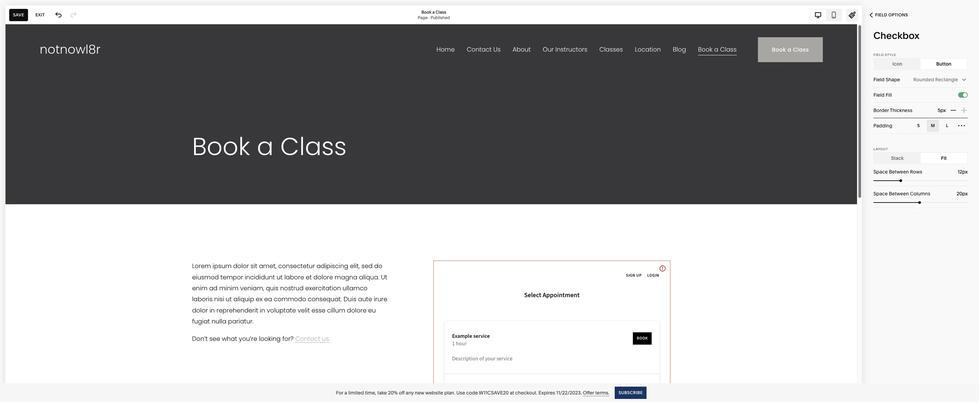 Task type: locate. For each thing, give the bounding box(es) containing it.
icon button
[[874, 58, 921, 69]]

off
[[399, 390, 405, 396]]

between left columns
[[889, 191, 909, 197]]

2 between from the top
[[889, 191, 909, 197]]

0 horizontal spatial a
[[345, 390, 347, 396]]

option group
[[913, 120, 968, 132]]

field left options
[[875, 12, 888, 17]]

checkout.
[[515, 390, 537, 396]]

20%
[[388, 390, 398, 396]]

tab list
[[810, 9, 842, 20], [874, 58, 967, 69], [874, 153, 967, 164]]

field for field options
[[875, 12, 888, 17]]

field options button
[[862, 8, 916, 23]]

field left style
[[874, 53, 884, 57]]

new
[[415, 390, 424, 396]]

field for field shape
[[874, 77, 885, 83]]

between down stack 'button'
[[889, 169, 909, 175]]

2 vertical spatial tab list
[[874, 153, 967, 164]]

1 space from the top
[[874, 169, 888, 175]]

a inside book a class page · published
[[432, 9, 435, 15]]

at
[[510, 390, 514, 396]]

fit button
[[921, 153, 967, 164]]

class
[[436, 9, 446, 15]]

border thickness
[[874, 107, 913, 113]]

space between columns
[[874, 191, 931, 197]]

space down stack 'button'
[[874, 169, 888, 175]]

1 vertical spatial tab list
[[874, 58, 967, 69]]

1 between from the top
[[889, 169, 909, 175]]

between
[[889, 169, 909, 175], [889, 191, 909, 197]]

exit
[[35, 12, 45, 17]]

button button
[[921, 58, 967, 69]]

rectangle
[[935, 77, 958, 83]]

field
[[875, 12, 888, 17], [874, 53, 884, 57], [874, 77, 885, 83], [874, 92, 885, 98]]

a for for
[[345, 390, 347, 396]]

any
[[406, 390, 414, 396]]

subscribe button
[[615, 387, 647, 399]]

·
[[429, 15, 430, 20]]

checkbox
[[874, 30, 920, 41]]

field left fill
[[874, 92, 885, 98]]

w11csave20
[[479, 390, 509, 396]]

11/22/2023.
[[556, 390, 582, 396]]

icon
[[893, 61, 903, 67]]

option group containing s
[[913, 120, 968, 132]]

field style
[[874, 53, 896, 57]]

for
[[336, 390, 343, 396]]

border
[[874, 107, 889, 113]]

space down space between rows
[[874, 191, 888, 197]]

a
[[432, 9, 435, 15], [345, 390, 347, 396]]

field left shape
[[874, 77, 885, 83]]

rows
[[910, 169, 923, 175]]

options
[[889, 12, 908, 17]]

0 vertical spatial space
[[874, 169, 888, 175]]

subscribe
[[619, 390, 643, 395]]

2 space from the top
[[874, 191, 888, 197]]

field inside button
[[875, 12, 888, 17]]

space
[[874, 169, 888, 175], [874, 191, 888, 197]]

book
[[422, 9, 432, 15]]

None checkbox
[[963, 93, 967, 97]]

space for space between columns
[[874, 191, 888, 197]]

limited
[[348, 390, 364, 396]]

fit
[[941, 155, 947, 161]]

a right for
[[345, 390, 347, 396]]

tab list containing icon
[[874, 58, 967, 69]]

0 vertical spatial a
[[432, 9, 435, 15]]

a right book
[[432, 9, 435, 15]]

None field
[[946, 168, 968, 176], [946, 190, 968, 198], [946, 168, 968, 176], [946, 190, 968, 198]]

style
[[885, 53, 896, 57]]

1 vertical spatial space
[[874, 191, 888, 197]]

layout
[[874, 147, 888, 151]]

1 vertical spatial between
[[889, 191, 909, 197]]

1 vertical spatial a
[[345, 390, 347, 396]]

field for field fill
[[874, 92, 885, 98]]

padding
[[874, 123, 893, 129]]

space for space between rows
[[874, 169, 888, 175]]

website
[[425, 390, 443, 396]]

1 horizontal spatial a
[[432, 9, 435, 15]]

exit button
[[32, 9, 49, 21]]

None range field
[[874, 179, 968, 182], [874, 201, 968, 204], [874, 179, 968, 182], [874, 201, 968, 204]]

0 vertical spatial between
[[889, 169, 909, 175]]

tab list containing stack
[[874, 153, 967, 164]]

stack button
[[874, 153, 921, 164]]



Task type: vqa. For each thing, say whether or not it's contained in the screenshot.
SHAPE
yes



Task type: describe. For each thing, give the bounding box(es) containing it.
columns
[[910, 191, 931, 197]]

page
[[418, 15, 428, 20]]

save
[[13, 12, 24, 17]]

rounded
[[914, 77, 934, 83]]

0 vertical spatial tab list
[[810, 9, 842, 20]]

s
[[917, 123, 920, 128]]

shape
[[886, 77, 900, 83]]

published
[[431, 15, 450, 20]]

stack
[[891, 155, 904, 161]]

offer terms. link
[[583, 390, 610, 396]]

button
[[936, 61, 952, 67]]

a for book
[[432, 9, 435, 15]]

expires
[[539, 390, 555, 396]]

thickness
[[890, 107, 913, 113]]

offer
[[583, 390, 594, 396]]

m
[[931, 123, 935, 128]]

plan.
[[444, 390, 455, 396]]

Border Thickness field
[[924, 103, 946, 118]]

code
[[466, 390, 478, 396]]

book a class page · published
[[418, 9, 450, 20]]

for a limited time, take 20% off any new website plan. use code w11csave20 at checkout. expires 11/22/2023. offer terms.
[[336, 390, 610, 396]]

space between rows
[[874, 169, 923, 175]]

field options
[[875, 12, 908, 17]]

save button
[[9, 9, 28, 21]]

l
[[946, 123, 949, 128]]

fill
[[886, 92, 892, 98]]

take
[[377, 390, 387, 396]]

between for rows
[[889, 169, 909, 175]]

time,
[[365, 390, 376, 396]]

terms.
[[595, 390, 610, 396]]

rounded rectangle
[[914, 77, 958, 83]]

use
[[457, 390, 465, 396]]

field shape
[[874, 77, 900, 83]]

field fill
[[874, 92, 892, 98]]

between for columns
[[889, 191, 909, 197]]

field for field style
[[874, 53, 884, 57]]



